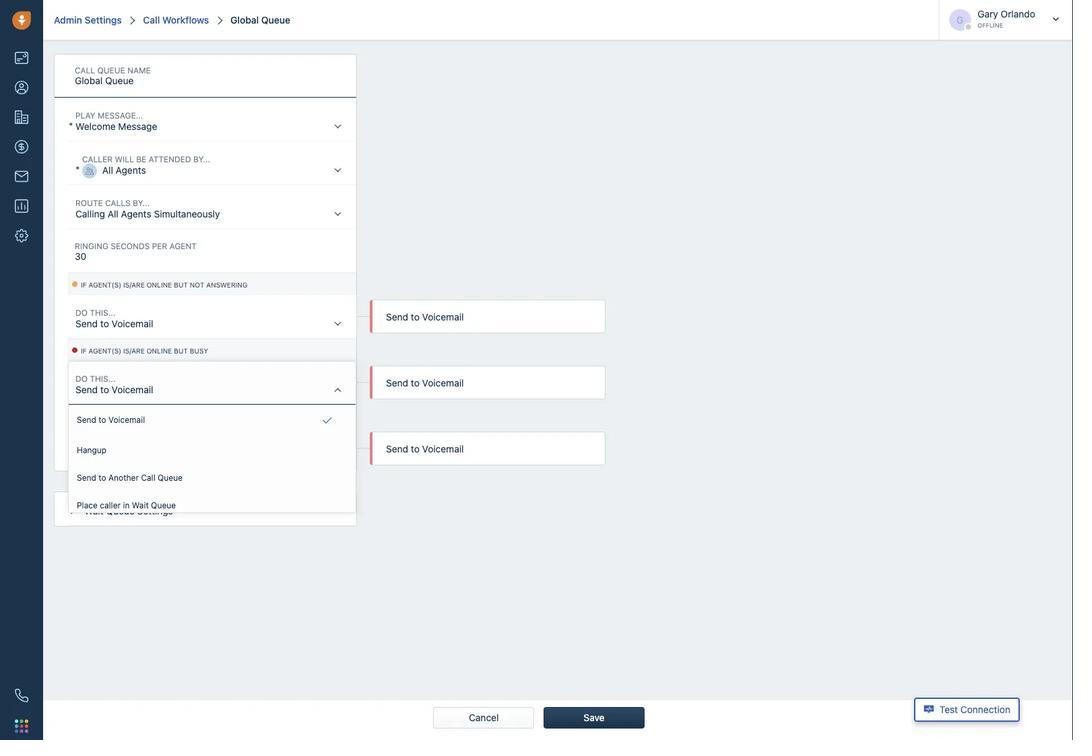 Task type: locate. For each thing, give the bounding box(es) containing it.
online for not
[[147, 281, 172, 289]]

admin
[[54, 14, 82, 25]]

wait inside list box
[[132, 500, 149, 510]]

2 online from the top
[[147, 347, 172, 355]]

0 vertical spatial *
[[69, 120, 73, 131]]

is/are
[[123, 281, 145, 289], [123, 347, 145, 355]]

1 online from the top
[[147, 281, 172, 289]]

1 vertical spatial call
[[141, 473, 155, 482]]

list box
[[69, 405, 356, 518]]

0 vertical spatial all
[[102, 164, 113, 176]]

1 vertical spatial if
[[81, 347, 87, 355]]

hangup
[[77, 445, 107, 455]]

1 but from the top
[[174, 281, 188, 289]]

all
[[102, 164, 113, 176], [108, 208, 118, 219]]

1 vertical spatial send to voicemail button
[[69, 428, 356, 471]]

* left welcome
[[69, 120, 73, 131]]

is/are for if agent(s) is/are online but not answering
[[123, 281, 145, 289]]

all right group icon
[[102, 164, 113, 176]]

call
[[143, 14, 160, 25], [141, 473, 155, 482]]

2 if from the top
[[81, 347, 87, 355]]

0 vertical spatial online
[[147, 281, 172, 289]]

cancel link
[[461, 708, 507, 729]]

0 vertical spatial settings
[[85, 14, 122, 25]]

2 agent(s) from the top
[[89, 347, 121, 355]]

online for busy
[[147, 347, 172, 355]]

send to voicemail button
[[69, 362, 356, 405]]

voicemail
[[422, 312, 464, 323], [112, 318, 153, 329], [422, 378, 464, 389], [112, 384, 153, 395], [108, 415, 145, 425], [422, 444, 464, 455], [112, 450, 153, 461]]

0 vertical spatial if
[[81, 281, 87, 289]]

queue
[[261, 14, 290, 25], [158, 473, 183, 482], [151, 500, 176, 510], [106, 505, 135, 516]]

online left not
[[147, 281, 172, 289]]

to
[[411, 312, 420, 323], [100, 318, 109, 329], [411, 378, 420, 389], [100, 384, 109, 395], [99, 415, 106, 425], [411, 444, 420, 455], [100, 450, 109, 461], [99, 473, 106, 482]]

online left busy
[[147, 347, 172, 355]]

send to voicemail
[[386, 312, 464, 323], [75, 318, 153, 329], [386, 378, 464, 389], [75, 384, 153, 395], [77, 415, 145, 425], [386, 444, 464, 455], [75, 450, 153, 461]]

global queue
[[230, 14, 290, 25]]

send inside dropdown button
[[75, 384, 98, 395]]

if offline
[[81, 413, 117, 421]]

offline
[[978, 22, 1003, 29]]

welcome
[[75, 121, 116, 132]]

agent(s)
[[89, 281, 121, 289], [89, 347, 121, 355]]

send inside option
[[77, 415, 96, 425]]

settings
[[85, 14, 122, 25], [137, 505, 173, 516]]

but left busy
[[174, 347, 188, 355]]

all agents
[[102, 164, 146, 176]]

0 horizontal spatial *
[[69, 120, 73, 131]]

wait queue settings
[[84, 505, 173, 516]]

gary orlando offline
[[978, 8, 1036, 29]]

1 if from the top
[[81, 281, 87, 289]]

settings right "in"
[[137, 505, 173, 516]]

online
[[147, 281, 172, 289], [147, 347, 172, 355]]

phone element
[[8, 683, 35, 709]]

* left group icon
[[75, 164, 80, 175]]

answering
[[206, 281, 248, 289]]

3 if from the top
[[81, 413, 87, 421]]

but for not
[[174, 281, 188, 289]]

agent(s) for if agent(s)  is/are online but busy
[[89, 347, 121, 355]]

agents
[[116, 164, 146, 176], [121, 208, 151, 219]]

call right the another
[[141, 473, 155, 482]]

* for the all agents button
[[75, 164, 80, 175]]

*
[[69, 120, 73, 131], [75, 164, 80, 175]]

global
[[230, 14, 259, 25]]

welcome message button
[[69, 98, 356, 141]]

2 but from the top
[[174, 347, 188, 355]]

all agents button
[[75, 142, 356, 185]]

1 vertical spatial online
[[147, 347, 172, 355]]

all right the calling
[[108, 208, 118, 219]]

agents down "all agents"
[[121, 208, 151, 219]]

list box containing send to voicemail
[[69, 405, 356, 518]]

send to voicemail button down send to voicemail dropdown button
[[69, 428, 356, 471]]

if
[[81, 281, 87, 289], [81, 347, 87, 355], [81, 413, 87, 421]]

2 vertical spatial if
[[81, 413, 87, 421]]

send to another call queue
[[77, 473, 183, 482]]

1 vertical spatial agent(s)
[[89, 347, 121, 355]]

message
[[118, 121, 157, 132]]

call left workflows
[[143, 14, 160, 25]]

1 vertical spatial but
[[174, 347, 188, 355]]

busy
[[190, 347, 208, 355]]

1 vertical spatial *
[[75, 164, 80, 175]]

place caller in wait queue
[[77, 500, 176, 510]]

None field
[[68, 64, 302, 96], [68, 240, 356, 272], [68, 64, 302, 96], [68, 240, 356, 272]]

send to voicemail button down answering
[[69, 296, 356, 339]]

is/are left busy
[[123, 347, 145, 355]]

to inside option
[[99, 415, 106, 425]]

another
[[108, 473, 139, 482]]

1 agent(s) from the top
[[89, 281, 121, 289]]

calling all agents simultaneously
[[75, 208, 220, 219]]

1 vertical spatial is/are
[[123, 347, 145, 355]]

simultaneously
[[154, 208, 220, 219]]

2 send to voicemail button from the top
[[69, 428, 356, 471]]

is/are for if agent(s)  is/are online but busy
[[123, 347, 145, 355]]

send
[[386, 312, 408, 323], [75, 318, 98, 329], [386, 378, 408, 389], [75, 384, 98, 395], [77, 415, 96, 425], [386, 444, 408, 455], [75, 450, 98, 461], [77, 473, 96, 482]]

2 is/are from the top
[[123, 347, 145, 355]]

agent(s) for if agent(s) is/are online but not answering
[[89, 281, 121, 289]]

agents right group icon
[[116, 164, 146, 176]]

0 vertical spatial but
[[174, 281, 188, 289]]

wait left "in"
[[84, 505, 103, 516]]

but
[[174, 281, 188, 289], [174, 347, 188, 355]]

in
[[123, 500, 130, 510]]

admin settings link
[[54, 14, 122, 25]]

but left not
[[174, 281, 188, 289]]

0 vertical spatial agent(s)
[[89, 281, 121, 289]]

wait
[[132, 500, 149, 510], [84, 505, 103, 516]]

0 vertical spatial send to voicemail button
[[69, 296, 356, 339]]

voicemail inside option
[[108, 415, 145, 425]]

test connection
[[940, 704, 1011, 716]]

settings right admin
[[85, 14, 122, 25]]

1 is/are from the top
[[123, 281, 145, 289]]

is/are left not
[[123, 281, 145, 289]]

1 vertical spatial settings
[[137, 505, 173, 516]]

0 vertical spatial is/are
[[123, 281, 145, 289]]

1 horizontal spatial *
[[75, 164, 80, 175]]

1 horizontal spatial wait
[[132, 500, 149, 510]]

send to voicemail button
[[69, 296, 356, 339], [69, 428, 356, 471]]

0 vertical spatial agents
[[116, 164, 146, 176]]

wait right "in"
[[132, 500, 149, 510]]



Task type: describe. For each thing, give the bounding box(es) containing it.
but for busy
[[174, 347, 188, 355]]

1 vertical spatial all
[[108, 208, 118, 219]]

if for if agent(s) is/are online but not answering
[[81, 281, 87, 289]]

place
[[77, 500, 98, 510]]

admin settings
[[54, 14, 122, 25]]

offline
[[89, 413, 117, 421]]

welcome message
[[75, 121, 157, 132]]

1 vertical spatial agents
[[121, 208, 151, 219]]

0 horizontal spatial wait
[[84, 505, 103, 516]]

agents inside button
[[116, 164, 146, 176]]

cancel
[[469, 713, 499, 724]]

group image
[[82, 164, 97, 178]]

save
[[584, 713, 605, 724]]

freshworks switcher image
[[15, 720, 28, 733]]

to inside dropdown button
[[100, 384, 109, 395]]

caller
[[100, 500, 121, 510]]

all inside button
[[102, 164, 113, 176]]

send to voicemail option
[[71, 408, 353, 435]]

workflows
[[162, 14, 209, 25]]

1 send to voicemail button from the top
[[69, 296, 356, 339]]

gary
[[978, 8, 998, 20]]

test
[[940, 704, 958, 716]]

if for if agent(s)  is/are online but busy
[[81, 347, 87, 355]]

not
[[190, 281, 204, 289]]

voicemail inside dropdown button
[[112, 384, 153, 395]]

call workflows
[[143, 14, 209, 25]]

calling
[[75, 208, 105, 219]]

phone image
[[15, 689, 28, 703]]

if agent(s) is/are online but not answering
[[81, 281, 248, 289]]

connection
[[961, 704, 1011, 716]]

if agent(s)  is/are online but busy
[[81, 347, 208, 355]]

0 vertical spatial call
[[143, 14, 160, 25]]

queue down the another
[[106, 505, 135, 516]]

queue right the 'global' on the top left of the page
[[261, 14, 290, 25]]

0 horizontal spatial settings
[[85, 14, 122, 25]]

1 horizontal spatial settings
[[137, 505, 173, 516]]

send to voicemail inside dropdown button
[[75, 384, 153, 395]]

call workflows link
[[141, 14, 209, 25]]

g
[[957, 14, 964, 25]]

* for welcome message button
[[69, 120, 73, 131]]

queue right the another
[[158, 473, 183, 482]]

send to voicemail inside option
[[77, 415, 145, 425]]

queue right "in"
[[151, 500, 176, 510]]

tick image
[[323, 413, 332, 429]]

orlando
[[1001, 8, 1036, 20]]



Task type: vqa. For each thing, say whether or not it's contained in the screenshot.
( corresponding to Notes
no



